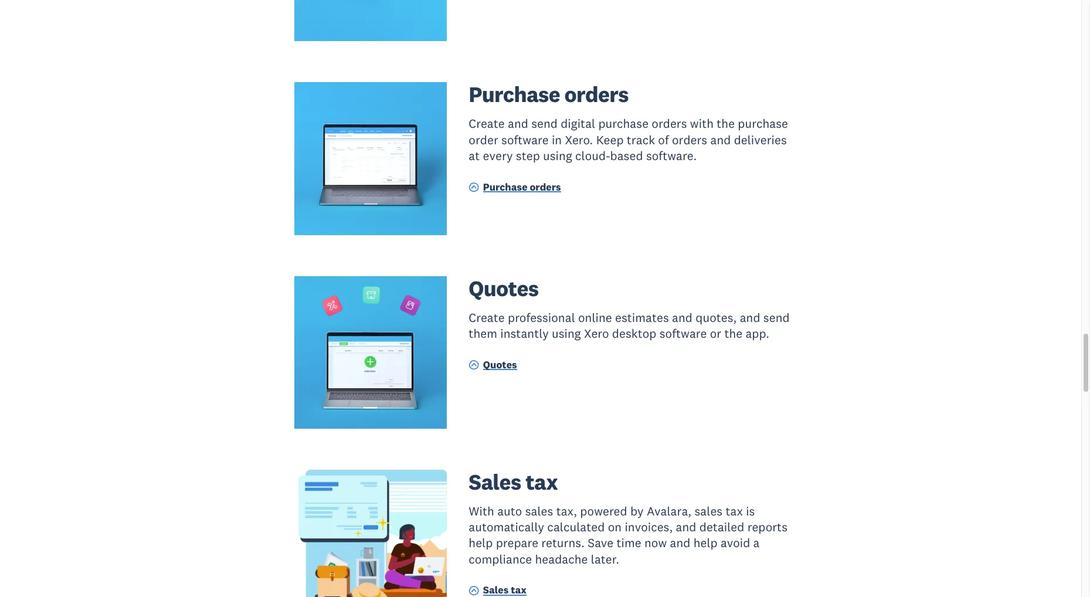 Task type: describe. For each thing, give the bounding box(es) containing it.
quotes button
[[469, 358, 517, 374]]

keep
[[596, 132, 624, 148]]

the inside create and send digital purchase orders with the purchase order software in xero. keep track of orders and deliveries at every step using cloud-based software.
[[717, 116, 735, 132]]

cloud-
[[576, 148, 610, 164]]

based
[[610, 148, 643, 164]]

2 help from the left
[[694, 535, 718, 551]]

by
[[631, 503, 644, 519]]

0 vertical spatial purchase orders
[[469, 81, 629, 108]]

instantly
[[501, 325, 549, 341]]

returns.
[[542, 535, 585, 551]]

0 vertical spatial purchase
[[469, 81, 560, 108]]

software.
[[646, 148, 697, 164]]

order
[[469, 132, 499, 148]]

calculated
[[547, 519, 605, 535]]

purchase orders button
[[469, 180, 561, 196]]

track
[[627, 132, 655, 148]]

with auto sales tax, powered by avalara, sales tax is automatically calculated on invoices, and detailed reports help prepare returns. save time now and help avoid a compliance headache later.
[[469, 503, 788, 567]]

quotes,
[[696, 309, 737, 325]]

automatically
[[469, 519, 544, 535]]

on
[[608, 519, 622, 535]]

purchase inside button
[[483, 180, 528, 193]]

desktop
[[612, 325, 657, 341]]

every
[[483, 148, 513, 164]]

1 help from the left
[[469, 535, 493, 551]]

using inside create and send digital purchase orders with the purchase order software in xero. keep track of orders and deliveries at every step using cloud-based software.
[[543, 148, 572, 164]]

orders up of
[[652, 116, 687, 132]]

estimates
[[615, 309, 669, 325]]

create professional online estimates and quotes, and send them instantly using xero desktop software or the app.
[[469, 309, 790, 341]]

2 purchase from the left
[[738, 116, 788, 132]]

in
[[552, 132, 562, 148]]

sales inside button
[[483, 584, 509, 597]]

deliveries
[[734, 132, 787, 148]]

prepare
[[496, 535, 539, 551]]

create for purchase orders
[[469, 116, 505, 132]]

reports
[[748, 519, 788, 535]]

and down with
[[711, 132, 731, 148]]

sales tax inside sales tax button
[[483, 584, 527, 597]]

save
[[588, 535, 614, 551]]

powered
[[580, 503, 628, 519]]

1 sales from the left
[[525, 503, 553, 519]]

time
[[617, 535, 642, 551]]

2 sales from the left
[[695, 503, 723, 519]]

sales tax button
[[469, 584, 527, 597]]

a
[[754, 535, 760, 551]]

xero
[[584, 325, 609, 341]]

xero.
[[565, 132, 593, 148]]



Task type: vqa. For each thing, say whether or not it's contained in the screenshot.
Create
yes



Task type: locate. For each thing, give the bounding box(es) containing it.
auto
[[498, 503, 522, 519]]

orders up the digital
[[565, 81, 629, 108]]

1 horizontal spatial software
[[660, 325, 707, 341]]

1 vertical spatial create
[[469, 309, 505, 325]]

send inside create and send digital purchase orders with the purchase order software in xero. keep track of orders and deliveries at every step using cloud-based software.
[[532, 116, 558, 132]]

and right the now
[[670, 535, 691, 551]]

with
[[690, 116, 714, 132]]

digital
[[561, 116, 596, 132]]

0 vertical spatial the
[[717, 116, 735, 132]]

using inside create professional online estimates and quotes, and send them instantly using xero desktop software or the app.
[[552, 325, 581, 341]]

0 horizontal spatial send
[[532, 116, 558, 132]]

1 vertical spatial sales tax
[[483, 584, 527, 597]]

quotes
[[469, 274, 539, 302], [483, 358, 517, 371]]

create and send digital purchase orders with the purchase order software in xero. keep track of orders and deliveries at every step using cloud-based software.
[[469, 116, 788, 164]]

create up the them
[[469, 309, 505, 325]]

tax up tax,
[[526, 468, 558, 496]]

of
[[658, 132, 669, 148]]

software up step
[[502, 132, 549, 148]]

send
[[532, 116, 558, 132], [764, 309, 790, 325]]

purchase up deliveries
[[738, 116, 788, 132]]

sales up detailed
[[695, 503, 723, 519]]

invoices,
[[625, 519, 673, 535]]

detailed
[[700, 519, 745, 535]]

sales down "compliance"
[[483, 584, 509, 597]]

1 horizontal spatial sales
[[695, 503, 723, 519]]

avoid
[[721, 535, 751, 551]]

software
[[502, 132, 549, 148], [660, 325, 707, 341]]

avalara,
[[647, 503, 692, 519]]

0 horizontal spatial help
[[469, 535, 493, 551]]

is
[[746, 503, 755, 519]]

purchase
[[469, 81, 560, 108], [483, 180, 528, 193]]

and up "app."
[[740, 309, 761, 325]]

the
[[717, 116, 735, 132], [725, 325, 743, 341]]

help down detailed
[[694, 535, 718, 551]]

quotes down the them
[[483, 358, 517, 371]]

0 vertical spatial tax
[[526, 468, 558, 496]]

the right with
[[717, 116, 735, 132]]

create up order
[[469, 116, 505, 132]]

now
[[645, 535, 667, 551]]

sales up with
[[469, 468, 521, 496]]

using down the professional on the bottom of page
[[552, 325, 581, 341]]

1 vertical spatial quotes
[[483, 358, 517, 371]]

1 vertical spatial software
[[660, 325, 707, 341]]

create
[[469, 116, 505, 132], [469, 309, 505, 325]]

the right or
[[725, 325, 743, 341]]

2 vertical spatial tax
[[511, 584, 527, 597]]

sales left tax,
[[525, 503, 553, 519]]

software left or
[[660, 325, 707, 341]]

at
[[469, 148, 480, 164]]

0 horizontal spatial purchase
[[599, 116, 649, 132]]

0 horizontal spatial sales
[[525, 503, 553, 519]]

and
[[508, 116, 529, 132], [711, 132, 731, 148], [672, 309, 693, 325], [740, 309, 761, 325], [676, 519, 697, 535], [670, 535, 691, 551]]

0 vertical spatial sales tax
[[469, 468, 558, 496]]

sales
[[469, 468, 521, 496], [483, 584, 509, 597]]

online
[[578, 309, 612, 325]]

create inside create professional online estimates and quotes, and send them instantly using xero desktop software or the app.
[[469, 309, 505, 325]]

tax
[[526, 468, 558, 496], [726, 503, 743, 519], [511, 584, 527, 597]]

1 vertical spatial send
[[764, 309, 790, 325]]

purchase orders
[[469, 81, 629, 108], [483, 180, 561, 193]]

0 vertical spatial send
[[532, 116, 558, 132]]

1 purchase from the left
[[599, 116, 649, 132]]

compliance
[[469, 551, 532, 567]]

create inside create and send digital purchase orders with the purchase order software in xero. keep track of orders and deliveries at every step using cloud-based software.
[[469, 116, 505, 132]]

1 vertical spatial the
[[725, 325, 743, 341]]

the inside create professional online estimates and quotes, and send them instantly using xero desktop software or the app.
[[725, 325, 743, 341]]

and down the avalara,
[[676, 519, 697, 535]]

tax,
[[557, 503, 577, 519]]

2 create from the top
[[469, 309, 505, 325]]

purchase up keep
[[599, 116, 649, 132]]

help up "compliance"
[[469, 535, 493, 551]]

purchase orders up the digital
[[469, 81, 629, 108]]

0 vertical spatial sales
[[469, 468, 521, 496]]

help
[[469, 535, 493, 551], [694, 535, 718, 551]]

or
[[710, 325, 722, 341]]

headache
[[535, 551, 588, 567]]

them
[[469, 325, 497, 341]]

1 vertical spatial sales
[[483, 584, 509, 597]]

step
[[516, 148, 540, 164]]

0 vertical spatial using
[[543, 148, 572, 164]]

professional
[[508, 309, 575, 325]]

purchase up order
[[469, 81, 560, 108]]

0 vertical spatial create
[[469, 116, 505, 132]]

and up step
[[508, 116, 529, 132]]

purchase
[[599, 116, 649, 132], [738, 116, 788, 132]]

app.
[[746, 325, 770, 341]]

purchase orders inside button
[[483, 180, 561, 193]]

and left quotes,
[[672, 309, 693, 325]]

sales
[[525, 503, 553, 519], [695, 503, 723, 519]]

quotes up the professional on the bottom of page
[[469, 274, 539, 302]]

orders
[[565, 81, 629, 108], [652, 116, 687, 132], [672, 132, 708, 148], [530, 180, 561, 193]]

purchase down the every
[[483, 180, 528, 193]]

with
[[469, 503, 494, 519]]

using down in
[[543, 148, 572, 164]]

0 vertical spatial quotes
[[469, 274, 539, 302]]

create for quotes
[[469, 309, 505, 325]]

tax down "compliance"
[[511, 584, 527, 597]]

purchase orders down step
[[483, 180, 561, 193]]

send up "app."
[[764, 309, 790, 325]]

orders down with
[[672, 132, 708, 148]]

1 horizontal spatial purchase
[[738, 116, 788, 132]]

1 vertical spatial tax
[[726, 503, 743, 519]]

later.
[[591, 551, 620, 567]]

sales tax up the auto on the bottom of the page
[[469, 468, 558, 496]]

1 horizontal spatial send
[[764, 309, 790, 325]]

0 vertical spatial software
[[502, 132, 549, 148]]

tax inside sales tax button
[[511, 584, 527, 597]]

1 vertical spatial purchase
[[483, 180, 528, 193]]

send inside create professional online estimates and quotes, and send them instantly using xero desktop software or the app.
[[764, 309, 790, 325]]

software inside create professional online estimates and quotes, and send them instantly using xero desktop software or the app.
[[660, 325, 707, 341]]

software inside create and send digital purchase orders with the purchase order software in xero. keep track of orders and deliveries at every step using cloud-based software.
[[502, 132, 549, 148]]

orders inside button
[[530, 180, 561, 193]]

orders down step
[[530, 180, 561, 193]]

send up in
[[532, 116, 558, 132]]

tax inside with auto sales tax, powered by avalara, sales tax is automatically calculated on invoices, and detailed reports help prepare returns. save time now and help avoid a compliance headache later.
[[726, 503, 743, 519]]

1 vertical spatial purchase orders
[[483, 180, 561, 193]]

quotes inside button
[[483, 358, 517, 371]]

sales tax
[[469, 468, 558, 496], [483, 584, 527, 597]]

0 horizontal spatial software
[[502, 132, 549, 148]]

sales tax down "compliance"
[[483, 584, 527, 597]]

using
[[543, 148, 572, 164], [552, 325, 581, 341]]

1 vertical spatial using
[[552, 325, 581, 341]]

tax left is
[[726, 503, 743, 519]]

1 horizontal spatial help
[[694, 535, 718, 551]]

1 create from the top
[[469, 116, 505, 132]]



